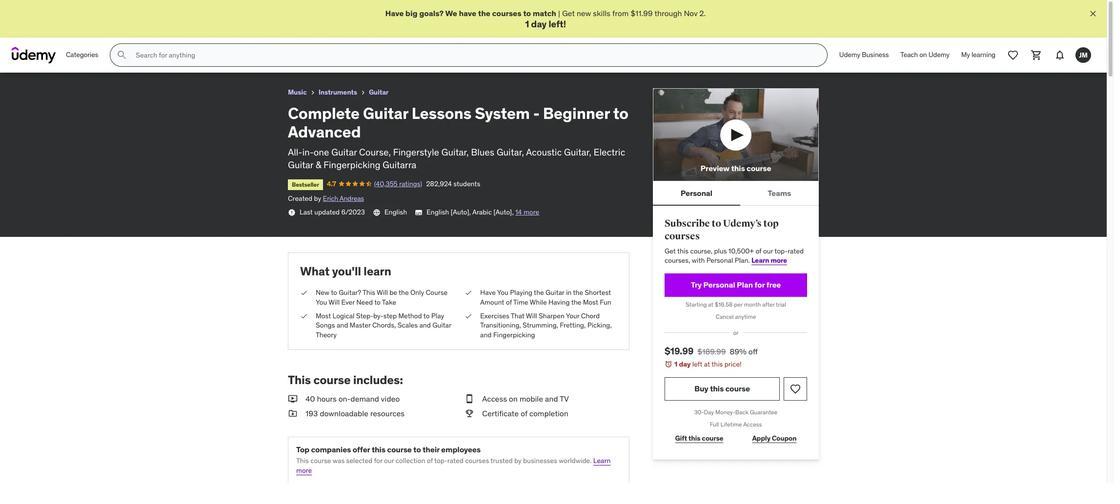 Task type: locate. For each thing, give the bounding box(es) containing it.
0 vertical spatial learn more link
[[752, 256, 787, 265]]

have you playing the guitar in the shortest amount of time while having the most fun
[[480, 289, 611, 307]]

small image
[[288, 394, 298, 405], [465, 394, 474, 405], [288, 409, 298, 420]]

selected
[[346, 457, 372, 466]]

1 vertical spatial our
[[384, 457, 394, 466]]

will inside exercises that will sharpen your chord transitioning, strumming, fretting, picking, and fingerpicking
[[526, 312, 537, 320]]

by right trusted
[[514, 457, 521, 466]]

0 vertical spatial courses
[[492, 8, 521, 18]]

system
[[475, 103, 530, 123]]

you up amount
[[497, 289, 508, 297]]

xsmall image for new
[[300, 289, 308, 298]]

to inside subscribe to udemy's top courses
[[712, 218, 721, 230]]

of left time
[[506, 298, 512, 307]]

buy this course button
[[665, 378, 780, 401]]

on left mobile
[[509, 394, 518, 404]]

guitar, right blues
[[497, 146, 524, 158]]

the right in
[[573, 289, 583, 297]]

fingerpicking
[[324, 159, 380, 171], [493, 331, 535, 339]]

to left udemy's
[[712, 218, 721, 230]]

0 vertical spatial get
[[562, 8, 575, 18]]

2 english from the left
[[427, 208, 449, 217]]

1 guitar, from the left
[[441, 146, 469, 158]]

to up electric
[[613, 103, 628, 123]]

1 horizontal spatial courses
[[492, 8, 521, 18]]

this for this course includes:
[[288, 373, 311, 388]]

guitar, left blues
[[441, 146, 469, 158]]

0 horizontal spatial day
[[531, 18, 547, 30]]

14 more button
[[515, 208, 539, 217]]

1 vertical spatial top-
[[434, 457, 447, 466]]

1 vertical spatial xsmall image
[[300, 289, 308, 298]]

1 horizontal spatial get
[[665, 247, 676, 256]]

0 vertical spatial have
[[385, 8, 404, 18]]

shortest
[[585, 289, 611, 297]]

english right course language icon
[[384, 208, 407, 217]]

1 horizontal spatial 1
[[674, 360, 677, 369]]

2 horizontal spatial courses
[[665, 230, 700, 243]]

learn more link down employees
[[296, 457, 611, 475]]

udemy left business
[[839, 50, 860, 59]]

for
[[755, 280, 765, 290], [374, 457, 382, 466]]

udemy's
[[723, 218, 762, 230]]

the
[[478, 8, 490, 18], [399, 289, 409, 297], [534, 289, 544, 297], [573, 289, 583, 297], [571, 298, 581, 307]]

at left $16.58
[[708, 301, 713, 308]]

tab list containing personal
[[653, 182, 819, 206]]

more up free
[[771, 256, 787, 265]]

learn more down employees
[[296, 457, 611, 475]]

have
[[459, 8, 476, 18]]

and down 'transitioning,'
[[480, 331, 492, 339]]

1 vertical spatial will
[[329, 298, 340, 307]]

learn more up free
[[752, 256, 787, 265]]

this inside get this course, plus 10,500+ of our top-rated courses, with personal plan.
[[677, 247, 689, 256]]

most up songs
[[316, 312, 331, 320]]

-
[[533, 103, 540, 123]]

course up hours
[[313, 373, 351, 388]]

guitar down all-
[[288, 159, 313, 171]]

learn more for subscribe to udemy's top courses
[[752, 256, 787, 265]]

fingerpicking down course,
[[324, 159, 380, 171]]

guitar, left electric
[[564, 146, 591, 158]]

0 vertical spatial will
[[377, 289, 388, 297]]

1 vertical spatial day
[[679, 360, 691, 369]]

|
[[558, 8, 560, 18]]

xsmall image left last
[[288, 209, 296, 217]]

small image for 193 downloadable resources
[[288, 394, 298, 405]]

to left play
[[423, 312, 430, 320]]

1 day left at this price!
[[674, 360, 742, 369]]

udemy business link
[[833, 44, 895, 67]]

the inside have big goals? we have the courses to match | get new skills from $11.99 through nov 2. 1 day left!
[[478, 8, 490, 18]]

3 guitar, from the left
[[564, 146, 591, 158]]

this for preview
[[731, 164, 745, 173]]

0 horizontal spatial udemy
[[839, 50, 860, 59]]

0 horizontal spatial learn more link
[[296, 457, 611, 475]]

tab list
[[653, 182, 819, 206]]

learning
[[972, 50, 995, 59]]

last
[[300, 208, 313, 217]]

to left "take" at the left bottom of the page
[[374, 298, 381, 307]]

ratings)
[[399, 180, 422, 188]]

course inside button
[[747, 164, 771, 173]]

course,
[[359, 146, 391, 158]]

off
[[748, 347, 758, 357]]

10,500+
[[728, 247, 754, 256]]

learn right plan.
[[752, 256, 769, 265]]

new
[[577, 8, 591, 18]]

$16.58
[[715, 301, 733, 308]]

2 horizontal spatial more
[[771, 256, 787, 265]]

courses inside subscribe to udemy's top courses
[[665, 230, 700, 243]]

0 vertical spatial our
[[763, 247, 773, 256]]

course up teams
[[747, 164, 771, 173]]

1 vertical spatial you
[[316, 298, 327, 307]]

1 vertical spatial rated
[[447, 457, 463, 466]]

at right left
[[704, 360, 710, 369]]

this down top
[[296, 457, 309, 466]]

erich andreas link
[[323, 194, 364, 203]]

personal button
[[653, 182, 740, 205]]

electric
[[594, 146, 625, 158]]

fingerpicking down 'transitioning,'
[[493, 331, 535, 339]]

submit search image
[[116, 49, 128, 61]]

resources
[[370, 409, 405, 419]]

1 horizontal spatial will
[[377, 289, 388, 297]]

access down back
[[743, 421, 762, 428]]

0 vertical spatial fingerpicking
[[324, 159, 380, 171]]

1 horizontal spatial day
[[679, 360, 691, 369]]

my
[[961, 50, 970, 59]]

personal inside get this course, plus 10,500+ of our top-rated courses, with personal plan.
[[706, 256, 733, 265]]

xsmall image left new
[[300, 289, 308, 298]]

courses down subscribe
[[665, 230, 700, 243]]

blues
[[471, 146, 494, 158]]

xsmall image left guitar link in the left top of the page
[[359, 89, 367, 97]]

0 horizontal spatial you
[[316, 298, 327, 307]]

udemy business
[[839, 50, 889, 59]]

this up courses,
[[677, 247, 689, 256]]

0 horizontal spatial get
[[562, 8, 575, 18]]

1 vertical spatial this
[[288, 373, 311, 388]]

have up amount
[[480, 289, 496, 297]]

1 horizontal spatial our
[[763, 247, 773, 256]]

2 vertical spatial this
[[296, 457, 309, 466]]

0 vertical spatial xsmall image
[[309, 89, 317, 97]]

to right new
[[331, 289, 337, 297]]

this for get
[[677, 247, 689, 256]]

1 horizontal spatial most
[[583, 298, 598, 307]]

our right 10,500+
[[763, 247, 773, 256]]

this inside button
[[710, 384, 724, 394]]

xsmall image
[[359, 89, 367, 97], [288, 209, 296, 217], [465, 289, 472, 298], [300, 312, 308, 321]]

1 udemy from the left
[[839, 50, 860, 59]]

access up certificate
[[482, 394, 507, 404]]

or
[[733, 329, 739, 336]]

the right have
[[478, 8, 490, 18]]

0 horizontal spatial most
[[316, 312, 331, 320]]

access inside 30-day money-back guarantee full lifetime access
[[743, 421, 762, 428]]

day
[[531, 18, 547, 30], [679, 360, 691, 369]]

certificate of completion
[[482, 409, 568, 419]]

learn more link
[[752, 256, 787, 265], [296, 457, 611, 475]]

40 hours on-demand video
[[305, 394, 400, 404]]

what
[[300, 264, 330, 279]]

guitar up having
[[546, 289, 564, 297]]

of right 10,500+
[[756, 247, 762, 256]]

match
[[533, 8, 556, 18]]

2 vertical spatial will
[[526, 312, 537, 320]]

learn for subscribe to udemy's top courses
[[752, 256, 769, 265]]

day left left
[[679, 360, 691, 369]]

apply
[[752, 434, 770, 443]]

1 horizontal spatial you
[[497, 289, 508, 297]]

guitar,
[[441, 146, 469, 158], [497, 146, 524, 158], [564, 146, 591, 158]]

try personal plan for free link
[[665, 274, 807, 297]]

learn for top companies offer this course to their employees
[[593, 457, 611, 466]]

2 horizontal spatial xsmall image
[[465, 312, 472, 321]]

master
[[350, 321, 371, 330]]

1 vertical spatial by
[[514, 457, 521, 466]]

notifications image
[[1054, 49, 1066, 61]]

learn right the worldwide.
[[593, 457, 611, 466]]

one
[[314, 146, 329, 158]]

1 vertical spatial on
[[509, 394, 518, 404]]

courses left match
[[492, 8, 521, 18]]

1 right alarm image
[[674, 360, 677, 369]]

xsmall image right the music link
[[309, 89, 317, 97]]

most inside most logical step-by-step method to play songs and master chords, scales and guitar theory
[[316, 312, 331, 320]]

1 vertical spatial most
[[316, 312, 331, 320]]

music link
[[288, 86, 307, 99]]

1 vertical spatial get
[[665, 247, 676, 256]]

0 horizontal spatial will
[[329, 298, 340, 307]]

0 vertical spatial by
[[314, 194, 321, 203]]

the right be
[[399, 289, 409, 297]]

my learning link
[[955, 44, 1001, 67]]

personal up $16.58
[[703, 280, 735, 290]]

most down shortest
[[583, 298, 598, 307]]

this right preview
[[731, 164, 745, 173]]

for down top companies offer this course to their employees
[[374, 457, 382, 466]]

on-
[[338, 394, 351, 404]]

have inside have big goals? we have the courses to match | get new skills from $11.99 through nov 2. 1 day left!
[[385, 8, 404, 18]]

learn more link for top companies offer this course to their employees
[[296, 457, 611, 475]]

xsmall image left exercises
[[465, 312, 472, 321]]

0 horizontal spatial rated
[[447, 457, 463, 466]]

1 vertical spatial more
[[771, 256, 787, 265]]

top
[[296, 445, 309, 455]]

0 horizontal spatial guitar,
[[441, 146, 469, 158]]

guitar
[[369, 88, 389, 97], [363, 103, 408, 123], [331, 146, 357, 158], [288, 159, 313, 171], [546, 289, 564, 297], [432, 321, 451, 330]]

beginner
[[543, 103, 610, 123]]

will left ever
[[329, 298, 340, 307]]

this for buy
[[710, 384, 724, 394]]

for left free
[[755, 280, 765, 290]]

logical
[[333, 312, 354, 320]]

1 vertical spatial have
[[480, 289, 496, 297]]

our
[[763, 247, 773, 256], [384, 457, 394, 466]]

of inside get this course, plus 10,500+ of our top-rated courses, with personal plan.
[[756, 247, 762, 256]]

by left erich
[[314, 194, 321, 203]]

0 vertical spatial at
[[708, 301, 713, 308]]

(40,355
[[374, 180, 398, 188]]

personal
[[681, 188, 712, 198], [706, 256, 733, 265], [703, 280, 735, 290]]

this inside the 'new to guitar? this will be the only course you will ever need to take'
[[363, 289, 375, 297]]

this right gift
[[688, 434, 700, 443]]

1 horizontal spatial access
[[743, 421, 762, 428]]

&
[[316, 159, 321, 171]]

2 vertical spatial personal
[[703, 280, 735, 290]]

to inside most logical step-by-step method to play songs and master chords, scales and guitar theory
[[423, 312, 430, 320]]

chords,
[[372, 321, 396, 330]]

1 vertical spatial learn
[[593, 457, 611, 466]]

to left match
[[523, 8, 531, 18]]

0 vertical spatial personal
[[681, 188, 712, 198]]

this up need
[[363, 289, 375, 297]]

0 vertical spatial for
[[755, 280, 765, 290]]

xsmall image left songs
[[300, 312, 308, 321]]

0 vertical spatial most
[[583, 298, 598, 307]]

the up while
[[534, 289, 544, 297]]

courses inside have big goals? we have the courses to match | get new skills from $11.99 through nov 2. 1 day left!
[[492, 8, 521, 18]]

access
[[482, 394, 507, 404], [743, 421, 762, 428]]

day inside have big goals? we have the courses to match | get new skills from $11.99 through nov 2. 1 day left!
[[531, 18, 547, 30]]

0 horizontal spatial access
[[482, 394, 507, 404]]

xsmall image for exercises
[[465, 312, 472, 321]]

more
[[524, 208, 539, 217], [771, 256, 787, 265], [296, 466, 312, 475]]

this inside button
[[731, 164, 745, 173]]

1 horizontal spatial learn more
[[752, 256, 787, 265]]

0 vertical spatial this
[[363, 289, 375, 297]]

30-day money-back guarantee full lifetime access
[[694, 409, 777, 428]]

small image up small image
[[465, 394, 474, 405]]

1 vertical spatial access
[[743, 421, 762, 428]]

2 vertical spatial xsmall image
[[465, 312, 472, 321]]

1 vertical spatial courses
[[665, 230, 700, 243]]

and right scales
[[419, 321, 431, 330]]

1 vertical spatial fingerpicking
[[493, 331, 535, 339]]

small image left 193
[[288, 409, 298, 420]]

all-
[[288, 146, 302, 158]]

and
[[337, 321, 348, 330], [419, 321, 431, 330], [480, 331, 492, 339], [545, 394, 558, 404]]

1 horizontal spatial have
[[480, 289, 496, 297]]

0 vertical spatial day
[[531, 18, 547, 30]]

alarm image
[[665, 361, 672, 369]]

2 horizontal spatial guitar,
[[564, 146, 591, 158]]

buy this course
[[694, 384, 750, 394]]

you down new
[[316, 298, 327, 307]]

our inside get this course, plus 10,500+ of our top-rated courses, with personal plan.
[[763, 247, 773, 256]]

learn more link up free
[[752, 256, 787, 265]]

anytime
[[735, 313, 756, 320]]

and down logical
[[337, 321, 348, 330]]

plan
[[737, 280, 753, 290]]

1 left "left!"
[[525, 18, 529, 30]]

1 horizontal spatial learn more link
[[752, 256, 787, 265]]

course down the companies
[[310, 457, 331, 466]]

0 vertical spatial learn
[[752, 256, 769, 265]]

0 horizontal spatial courses
[[465, 457, 489, 466]]

top- down top
[[775, 247, 788, 256]]

certificate
[[482, 409, 519, 419]]

on right teach in the right top of the page
[[919, 50, 927, 59]]

course language image
[[373, 209, 381, 217]]

udemy
[[839, 50, 860, 59], [928, 50, 950, 59]]

add to wishlist image
[[790, 384, 801, 395]]

guitar down play
[[432, 321, 451, 330]]

acoustic
[[526, 146, 562, 158]]

personal down the plus
[[706, 256, 733, 265]]

1 horizontal spatial xsmall image
[[309, 89, 317, 97]]

to
[[523, 8, 531, 18], [613, 103, 628, 123], [712, 218, 721, 230], [331, 289, 337, 297], [374, 298, 381, 307], [423, 312, 430, 320], [413, 445, 421, 455]]

to up collection
[[413, 445, 421, 455]]

0 vertical spatial you
[[497, 289, 508, 297]]

music
[[288, 88, 307, 97]]

xsmall image left amount
[[465, 289, 472, 298]]

0 horizontal spatial have
[[385, 8, 404, 18]]

0 horizontal spatial xsmall image
[[300, 289, 308, 298]]

Search for anything text field
[[134, 47, 815, 64]]

1 vertical spatial learn more link
[[296, 457, 611, 475]]

1 english from the left
[[384, 208, 407, 217]]

personal down preview
[[681, 188, 712, 198]]

english
[[384, 208, 407, 217], [427, 208, 449, 217]]

exercises that will sharpen your chord transitioning, strumming, fretting, picking, and fingerpicking
[[480, 312, 612, 339]]

0 vertical spatial 1
[[525, 18, 529, 30]]

0 horizontal spatial fingerpicking
[[324, 159, 380, 171]]

top- inside get this course, plus 10,500+ of our top-rated courses, with personal plan.
[[775, 247, 788, 256]]

only
[[410, 289, 424, 297]]

0 horizontal spatial 1
[[525, 18, 529, 30]]

0 horizontal spatial for
[[374, 457, 382, 466]]

course down full
[[702, 434, 723, 443]]

0 vertical spatial rated
[[788, 247, 804, 256]]

1 horizontal spatial by
[[514, 457, 521, 466]]

get right | at the top right
[[562, 8, 575, 18]]

xsmall image for have you playing the guitar in the shortest amount of time while having the most fun
[[465, 289, 472, 298]]

xsmall image for most logical step-by-step method to play songs and master chords, scales and guitar theory
[[300, 312, 308, 321]]

0 horizontal spatial more
[[296, 466, 312, 475]]

udemy left 'my' in the right top of the page
[[928, 50, 950, 59]]

you'll
[[332, 264, 361, 279]]

most
[[583, 298, 598, 307], [316, 312, 331, 320]]

the down in
[[571, 298, 581, 307]]

0 vertical spatial on
[[919, 50, 927, 59]]

wishlist image
[[1007, 49, 1019, 61]]

0 horizontal spatial on
[[509, 394, 518, 404]]

most inside have you playing the guitar in the shortest amount of time while having the most fun
[[583, 298, 598, 307]]

course up back
[[725, 384, 750, 394]]

0 horizontal spatial learn
[[593, 457, 611, 466]]

video
[[381, 394, 400, 404]]

1 horizontal spatial learn
[[752, 256, 769, 265]]

1 horizontal spatial udemy
[[928, 50, 950, 59]]

trial
[[776, 301, 786, 308]]

english right 'closed captions' image
[[427, 208, 449, 217]]

more right the 14
[[524, 208, 539, 217]]

1 horizontal spatial guitar,
[[497, 146, 524, 158]]

1 vertical spatial for
[[374, 457, 382, 466]]

this right buy
[[710, 384, 724, 394]]

1 horizontal spatial english
[[427, 208, 449, 217]]

created by erich andreas
[[288, 194, 364, 203]]

1 horizontal spatial rated
[[788, 247, 804, 256]]

step
[[383, 312, 397, 320]]

learn more link for subscribe to udemy's top courses
[[752, 256, 787, 265]]

our down top companies offer this course to their employees
[[384, 457, 394, 466]]

xsmall image for last updated 6/2023
[[288, 209, 296, 217]]

have inside have you playing the guitar in the shortest amount of time while having the most fun
[[480, 289, 496, 297]]

xsmall image
[[309, 89, 317, 97], [300, 289, 308, 298], [465, 312, 472, 321]]

will up strumming,
[[526, 312, 537, 320]]

more for subscribe to udemy's top courses
[[771, 256, 787, 265]]

more down top
[[296, 466, 312, 475]]

day down match
[[531, 18, 547, 30]]

0 vertical spatial top-
[[775, 247, 788, 256]]

1 horizontal spatial fingerpicking
[[493, 331, 535, 339]]

plus
[[714, 247, 727, 256]]

1 horizontal spatial top-
[[775, 247, 788, 256]]

courses down employees
[[465, 457, 489, 466]]

will left be
[[377, 289, 388, 297]]

0 vertical spatial learn more
[[752, 256, 787, 265]]

1 vertical spatial personal
[[706, 256, 733, 265]]

top- down their
[[434, 457, 447, 466]]

2 vertical spatial more
[[296, 466, 312, 475]]

0 vertical spatial more
[[524, 208, 539, 217]]

bestseller
[[292, 181, 319, 188]]

personal inside button
[[681, 188, 712, 198]]

get up courses,
[[665, 247, 676, 256]]

have left "big"
[[385, 8, 404, 18]]

1 horizontal spatial on
[[919, 50, 927, 59]]

left!
[[549, 18, 566, 30]]



Task type: describe. For each thing, give the bounding box(es) containing it.
mobile
[[520, 394, 543, 404]]

[auto]
[[493, 208, 512, 217]]

this for gift
[[688, 434, 700, 443]]

1 vertical spatial at
[[704, 360, 710, 369]]

new to guitar? this will be the only course you will ever need to take
[[316, 289, 448, 307]]

was
[[333, 457, 345, 466]]

0 vertical spatial access
[[482, 394, 507, 404]]

fun
[[600, 298, 611, 307]]

top
[[763, 218, 779, 230]]

completion
[[529, 409, 568, 419]]

categories
[[66, 50, 98, 59]]

strumming,
[[523, 321, 558, 330]]

nov
[[684, 8, 698, 18]]

course up collection
[[387, 445, 412, 455]]

on for access
[[509, 394, 518, 404]]

this for this course was selected for our collection of top-rated courses trusted by businesses worldwide.
[[296, 457, 309, 466]]

with
[[692, 256, 705, 265]]

course
[[426, 289, 448, 297]]

skills
[[593, 8, 610, 18]]

students
[[453, 180, 480, 188]]

starting
[[686, 301, 707, 308]]

transitioning,
[[480, 321, 521, 330]]

and left tv
[[545, 394, 558, 404]]

teams button
[[740, 182, 819, 205]]

course,
[[690, 247, 712, 256]]

of inside have you playing the guitar in the shortest amount of time while having the most fun
[[506, 298, 512, 307]]

coupon
[[772, 434, 797, 443]]

preview this course
[[701, 164, 771, 173]]

have for have you playing the guitar in the shortest amount of time while having the most fun
[[480, 289, 496, 297]]

price!
[[725, 360, 742, 369]]

1 horizontal spatial for
[[755, 280, 765, 290]]

instruments
[[318, 88, 357, 97]]

1 vertical spatial 1
[[674, 360, 677, 369]]

english [auto], arabic [auto] , 14 more
[[427, 208, 539, 217]]

lessons
[[412, 103, 471, 123]]

40
[[305, 394, 315, 404]]

and inside exercises that will sharpen your chord transitioning, strumming, fretting, picking, and fingerpicking
[[480, 331, 492, 339]]

learn
[[364, 264, 391, 279]]

courses,
[[665, 256, 690, 265]]

exercises
[[480, 312, 509, 320]]

guitar inside most logical step-by-step method to play songs and master chords, scales and guitar theory
[[432, 321, 451, 330]]

on for teach
[[919, 50, 927, 59]]

have for have big goals? we have the courses to match | get new skills from $11.99 through nov 2. 1 day left!
[[385, 8, 404, 18]]

get inside have big goals? we have the courses to match | get new skills from $11.99 through nov 2. 1 day left!
[[562, 8, 575, 18]]

at inside starting at $16.58 per month after trial cancel anytime
[[708, 301, 713, 308]]

take
[[382, 298, 396, 307]]

english for english [auto], arabic [auto] , 14 more
[[427, 208, 449, 217]]

fingerpicking inside complete guitar lessons system - beginner to advanced all-in-one guitar course, fingerstyle guitar, blues guitar, acoustic guitar, electric guitar & fingerpicking guitarra
[[324, 159, 380, 171]]

collection
[[396, 457, 425, 466]]

2 udemy from the left
[[928, 50, 950, 59]]

having
[[548, 298, 570, 307]]

english for english
[[384, 208, 407, 217]]

try
[[691, 280, 702, 290]]

apply coupon button
[[742, 429, 807, 449]]

top companies offer this course to their employees
[[296, 445, 481, 455]]

after
[[762, 301, 775, 308]]

complete guitar lessons system - beginner to advanced all-in-one guitar course, fingerstyle guitar, blues guitar, acoustic guitar, electric guitar & fingerpicking guitarra
[[288, 103, 628, 171]]

this course includes:
[[288, 373, 403, 388]]

try personal plan for free
[[691, 280, 781, 290]]

get inside get this course, plus 10,500+ of our top-rated courses, with personal plan.
[[665, 247, 676, 256]]

193
[[305, 409, 318, 419]]

more for top companies offer this course to their employees
[[296, 466, 312, 475]]

of down their
[[427, 457, 433, 466]]

gift
[[675, 434, 687, 443]]

teach
[[900, 50, 918, 59]]

step-
[[356, 312, 373, 320]]

14
[[515, 208, 522, 217]]

need
[[356, 298, 373, 307]]

free
[[766, 280, 781, 290]]

fingerpicking inside exercises that will sharpen your chord transitioning, strumming, fretting, picking, and fingerpicking
[[493, 331, 535, 339]]

starting at $16.58 per month after trial cancel anytime
[[686, 301, 786, 320]]

while
[[530, 298, 547, 307]]

trusted
[[491, 457, 513, 466]]

course inside button
[[725, 384, 750, 394]]

udemy image
[[12, 47, 56, 64]]

0 horizontal spatial top-
[[434, 457, 447, 466]]

small image
[[465, 409, 474, 420]]

businesses
[[523, 457, 557, 466]]

time
[[513, 298, 528, 307]]

money-
[[715, 409, 735, 416]]

learn more for top companies offer this course to their employees
[[296, 457, 611, 475]]

downloadable
[[320, 409, 368, 419]]

of down the access on mobile and tv
[[521, 409, 527, 419]]

guitar down guitar link in the left top of the page
[[363, 103, 408, 123]]

2 guitar, from the left
[[497, 146, 524, 158]]

access on mobile and tv
[[482, 394, 569, 404]]

(40,355 ratings)
[[374, 180, 422, 188]]

lifetime
[[721, 421, 742, 428]]

rated inside get this course, plus 10,500+ of our top-rated courses, with personal plan.
[[788, 247, 804, 256]]

tv
[[560, 394, 569, 404]]

preview this course button
[[653, 88, 819, 182]]

this down "$189.99"
[[712, 360, 723, 369]]

fretting,
[[560, 321, 586, 330]]

,
[[512, 208, 514, 217]]

from
[[612, 8, 629, 18]]

new
[[316, 289, 329, 297]]

guitar right instruments
[[369, 88, 389, 97]]

picking,
[[587, 321, 612, 330]]

gift this course link
[[665, 429, 734, 449]]

you inside the 'new to guitar? this will be the only course you will ever need to take'
[[316, 298, 327, 307]]

jm link
[[1072, 44, 1095, 67]]

guitar inside have you playing the guitar in the shortest amount of time while having the most fun
[[546, 289, 564, 297]]

cancel
[[716, 313, 734, 320]]

0 horizontal spatial our
[[384, 457, 394, 466]]

small image for certificate of completion
[[465, 394, 474, 405]]

get this course, plus 10,500+ of our top-rated courses, with personal plan.
[[665, 247, 804, 265]]

amount
[[480, 298, 504, 307]]

282,924 students
[[426, 180, 480, 188]]

andreas
[[339, 194, 364, 203]]

playing
[[510, 289, 532, 297]]

closed captions image
[[415, 209, 423, 217]]

to inside complete guitar lessons system - beginner to advanced all-in-one guitar course, fingerstyle guitar, blues guitar, acoustic guitar, electric guitar & fingerpicking guitarra
[[613, 103, 628, 123]]

worldwide.
[[559, 457, 592, 466]]

this right offer
[[372, 445, 385, 455]]

4.7
[[327, 180, 336, 188]]

what you'll learn
[[300, 264, 391, 279]]

close image
[[1088, 9, 1098, 19]]

subscribe to udemy's top courses
[[665, 218, 779, 243]]

month
[[744, 301, 761, 308]]

guitar right one
[[331, 146, 357, 158]]

shopping cart with 0 items image
[[1031, 49, 1042, 61]]

1 horizontal spatial more
[[524, 208, 539, 217]]

you inside have you playing the guitar in the shortest amount of time while having the most fun
[[497, 289, 508, 297]]

fingerstyle
[[393, 146, 439, 158]]

to inside have big goals? we have the courses to match | get new skills from $11.99 through nov 2. 1 day left!
[[523, 8, 531, 18]]

employees
[[441, 445, 481, 455]]

jm
[[1079, 51, 1088, 59]]

1 inside have big goals? we have the courses to match | get new skills from $11.99 through nov 2. 1 day left!
[[525, 18, 529, 30]]

the inside the 'new to guitar? this will be the only course you will ever need to take'
[[399, 289, 409, 297]]

full
[[710, 421, 719, 428]]

my learning
[[961, 50, 995, 59]]

282,924
[[426, 180, 452, 188]]

offer
[[353, 445, 370, 455]]



Task type: vqa. For each thing, say whether or not it's contained in the screenshot.
businesses
yes



